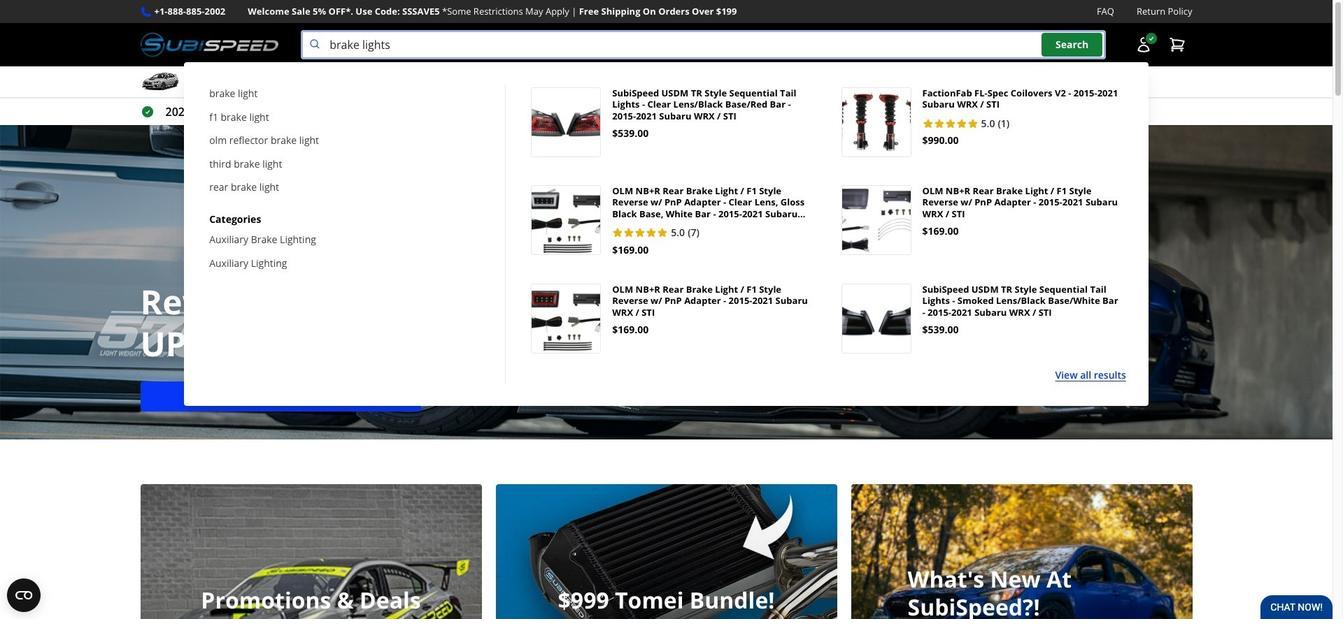 Task type: vqa. For each thing, say whether or not it's contained in the screenshot.
WEDSSPORT
no



Task type: describe. For each thing, give the bounding box(es) containing it.
olm nb+r rear brake light / f1 style reverse w/ pnp adapter - clear lens, gloss black base, white bar - 2015-2021 subaru wrx / sti image
[[532, 186, 600, 255]]

coilovers image
[[496, 485, 837, 620]]

rewards program image
[[0, 125, 1333, 440]]

subispeed usdm tr style sequential tail lights - clear lens/black base/red bar - 2015-2021 subaru wrx / sti image
[[532, 88, 600, 157]]

search input field
[[301, 30, 1106, 60]]

1 vertical spatial olm nb+r rear brake light / f1 style reverse w/ pnp adapter - 2015-2021 subaru wrx / sti image
[[532, 285, 600, 353]]

earn rewards image
[[851, 485, 1192, 620]]

factionfab fl-spec coilovers v2 - 2015-2021 subaru wrx / sti image
[[842, 88, 910, 157]]

deals image
[[140, 485, 482, 620]]

button image
[[1135, 36, 1152, 53]]



Task type: locate. For each thing, give the bounding box(es) containing it.
0 vertical spatial olm nb+r rear brake light / f1 style reverse w/ pnp adapter - 2015-2021 subaru wrx / sti image
[[842, 186, 910, 255]]

open widget image
[[7, 579, 41, 613]]

subispeed logo image
[[140, 30, 279, 60]]

0 horizontal spatial olm nb+r rear brake light / f1 style reverse w/ pnp adapter - 2015-2021 subaru wrx / sti image
[[532, 285, 600, 353]]

1 horizontal spatial olm nb+r rear brake light / f1 style reverse w/ pnp adapter - 2015-2021 subaru wrx / sti image
[[842, 186, 910, 255]]

olm nb+r rear brake light / f1 style reverse w/ pnp adapter - 2015-2021 subaru wrx / sti image
[[842, 186, 910, 255], [532, 285, 600, 353]]

subispeed usdm tr style sequential tail lights - smoked lens/black base/white bar - 2015-2021 subaru wrx / sti image
[[842, 285, 910, 353]]



